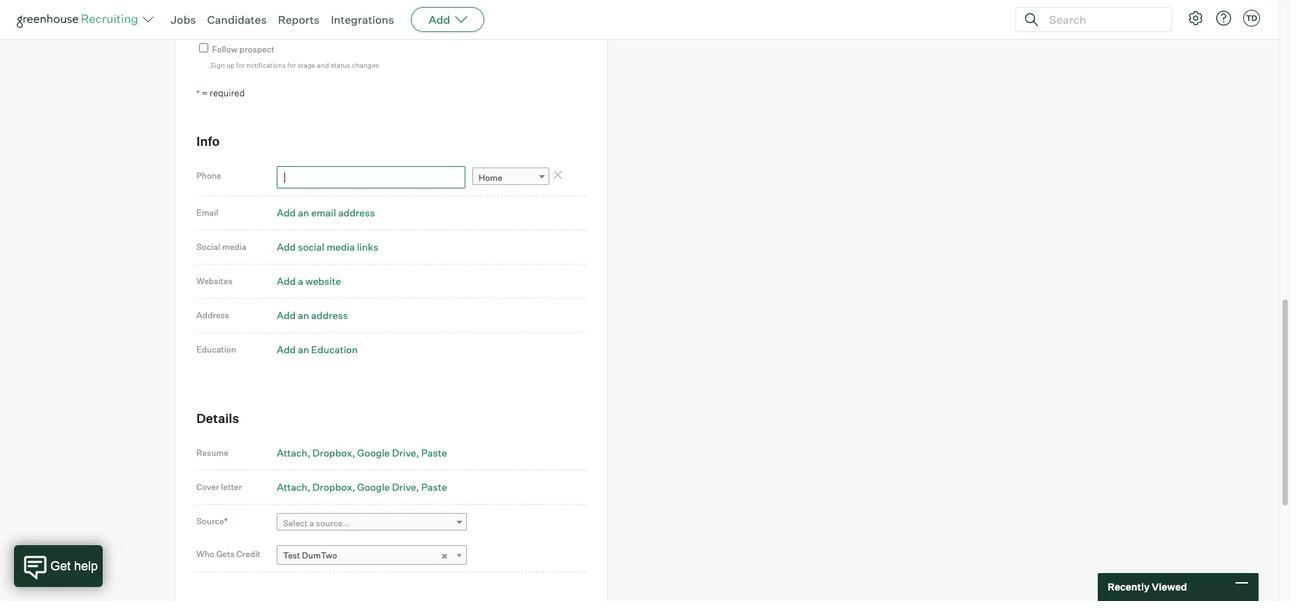 Task type: describe. For each thing, give the bounding box(es) containing it.
attach link for resume
[[277, 447, 311, 459]]

configure image
[[1188, 10, 1205, 27]]

cover
[[196, 482, 219, 493]]

letter
[[221, 482, 242, 493]]

google drive link for cover letter
[[357, 481, 419, 493]]

drive for cover letter
[[392, 481, 416, 493]]

source...
[[316, 519, 350, 529]]

who
[[196, 549, 214, 560]]

an for education
[[298, 344, 309, 356]]

test dumtwo link
[[277, 546, 467, 566]]

Search text field
[[1046, 9, 1159, 30]]

add social media links
[[277, 241, 378, 253]]

home link
[[473, 168, 549, 188]]

add social media links link
[[277, 241, 378, 253]]

email
[[196, 208, 218, 218]]

paste link for cover letter
[[421, 481, 447, 493]]

candidates link
[[207, 13, 267, 27]]

address
[[196, 311, 229, 321]]

paste for cover letter
[[421, 481, 447, 493]]

stage
[[298, 61, 315, 69]]

greenhouse recruiting image
[[17, 11, 143, 28]]

links
[[357, 241, 378, 253]]

attach for resume
[[277, 447, 308, 459]]

a for add
[[298, 276, 303, 287]]

select a source... link
[[277, 514, 467, 534]]

2 for from the left
[[287, 61, 296, 69]]

paste link for resume
[[421, 447, 447, 459]]

1 for from the left
[[236, 61, 245, 69]]

sign up for notifications for stage and status changes
[[210, 61, 379, 69]]

attach link for cover letter
[[277, 481, 311, 493]]

viewed
[[1152, 582, 1187, 594]]

integrations link
[[331, 13, 394, 27]]

test dumtwo
[[283, 551, 337, 561]]

add an address
[[277, 310, 348, 322]]

Follow prospect checkbox
[[199, 43, 208, 52]]

home
[[479, 173, 503, 183]]

candidates
[[207, 13, 267, 27]]

jobs
[[171, 13, 196, 27]]

add for add social media links
[[277, 241, 296, 253]]

recently viewed
[[1108, 582, 1187, 594]]

changes
[[352, 61, 379, 69]]

an for email
[[298, 207, 309, 219]]

1 vertical spatial address
[[311, 310, 348, 322]]

td
[[1246, 13, 1258, 23]]

follow
[[212, 44, 238, 54]]

add button
[[411, 7, 485, 32]]

attach dropbox google drive paste for resume
[[277, 447, 447, 459]]

follow prospect
[[212, 44, 275, 54]]

add for add an email address
[[277, 207, 296, 219]]

websites
[[196, 276, 233, 287]]

up
[[227, 61, 235, 69]]

dropbox for cover letter
[[313, 481, 352, 493]]

website
[[305, 276, 341, 287]]

a for select
[[310, 519, 314, 529]]

social media
[[196, 242, 246, 253]]

* = required
[[196, 87, 245, 98]]

who gets credit
[[196, 549, 261, 560]]

phone
[[196, 170, 221, 181]]



Task type: locate. For each thing, give the bounding box(es) containing it.
0 vertical spatial attach link
[[277, 447, 311, 459]]

2 paste from the top
[[421, 481, 447, 493]]

add inside popup button
[[429, 13, 450, 27]]

prospect
[[239, 44, 275, 54]]

2 attach from the top
[[277, 481, 308, 493]]

attach dropbox google drive paste
[[277, 447, 447, 459], [277, 481, 447, 493]]

resume
[[196, 448, 228, 458]]

attach dropbox google drive paste for cover letter
[[277, 481, 447, 493]]

2 paste link from the top
[[421, 481, 447, 493]]

media
[[327, 241, 355, 253], [222, 242, 246, 253]]

cover letter
[[196, 482, 242, 493]]

add an education link
[[277, 344, 358, 356]]

add for add an education
[[277, 344, 296, 356]]

td button
[[1244, 10, 1260, 27]]

jobs link
[[171, 13, 196, 27]]

1 google drive link from the top
[[357, 447, 419, 459]]

for left stage
[[287, 61, 296, 69]]

google drive link
[[357, 447, 419, 459], [357, 481, 419, 493]]

reports
[[278, 13, 320, 27]]

details
[[196, 411, 239, 427]]

1 horizontal spatial media
[[327, 241, 355, 253]]

0 horizontal spatial education
[[196, 345, 236, 355]]

integrations
[[331, 13, 394, 27]]

google drive link for resume
[[357, 447, 419, 459]]

email
[[311, 207, 336, 219]]

reports link
[[278, 13, 320, 27]]

a left the website
[[298, 276, 303, 287]]

gets
[[216, 549, 235, 560]]

dropbox for resume
[[313, 447, 352, 459]]

1 vertical spatial attach link
[[277, 481, 311, 493]]

dropbox link for resume
[[313, 447, 355, 459]]

add an email address
[[277, 207, 375, 219]]

an for address
[[298, 310, 309, 322]]

*
[[196, 88, 200, 98], [224, 516, 228, 527]]

1 vertical spatial *
[[224, 516, 228, 527]]

2 attach link from the top
[[277, 481, 311, 493]]

0 horizontal spatial media
[[222, 242, 246, 253]]

media left links
[[327, 241, 355, 253]]

* up gets
[[224, 516, 228, 527]]

add an address link
[[277, 310, 348, 322]]

a
[[298, 276, 303, 287], [310, 519, 314, 529]]

add an email address link
[[277, 207, 375, 219]]

an down 'add an address'
[[298, 344, 309, 356]]

1 attach link from the top
[[277, 447, 311, 459]]

1 vertical spatial a
[[310, 519, 314, 529]]

test
[[283, 551, 300, 561]]

2 an from the top
[[298, 310, 309, 322]]

drive
[[392, 447, 416, 459], [392, 481, 416, 493]]

1 vertical spatial dropbox
[[313, 481, 352, 493]]

sign
[[210, 61, 225, 69]]

0 vertical spatial address
[[338, 207, 375, 219]]

paste
[[421, 447, 447, 459], [421, 481, 447, 493]]

1 paste from the top
[[421, 447, 447, 459]]

1 an from the top
[[298, 207, 309, 219]]

source *
[[196, 516, 228, 527]]

drive for resume
[[392, 447, 416, 459]]

1 attach from the top
[[277, 447, 308, 459]]

add for add
[[429, 13, 450, 27]]

0 vertical spatial google
[[357, 447, 390, 459]]

0 vertical spatial dropbox
[[313, 447, 352, 459]]

education down "address"
[[196, 345, 236, 355]]

google for resume
[[357, 447, 390, 459]]

google
[[357, 447, 390, 459], [357, 481, 390, 493]]

required
[[210, 87, 245, 98]]

0 vertical spatial attach dropbox google drive paste
[[277, 447, 447, 459]]

recently
[[1108, 582, 1150, 594]]

dropbox link
[[313, 447, 355, 459], [313, 481, 355, 493]]

0 vertical spatial dropbox link
[[313, 447, 355, 459]]

for right up
[[236, 61, 245, 69]]

1 horizontal spatial a
[[310, 519, 314, 529]]

* left =
[[196, 88, 200, 98]]

a right 'select'
[[310, 519, 314, 529]]

0 vertical spatial attach
[[277, 447, 308, 459]]

paste for resume
[[421, 447, 447, 459]]

1 dropbox link from the top
[[313, 447, 355, 459]]

0 vertical spatial *
[[196, 88, 200, 98]]

2 drive from the top
[[392, 481, 416, 493]]

1 horizontal spatial for
[[287, 61, 296, 69]]

1 drive from the top
[[392, 447, 416, 459]]

0 vertical spatial paste
[[421, 447, 447, 459]]

education
[[311, 344, 358, 356], [196, 345, 236, 355]]

0 vertical spatial drive
[[392, 447, 416, 459]]

for
[[236, 61, 245, 69], [287, 61, 296, 69]]

notifications
[[246, 61, 286, 69]]

1 vertical spatial google drive link
[[357, 481, 419, 493]]

1 vertical spatial dropbox link
[[313, 481, 355, 493]]

2 attach dropbox google drive paste from the top
[[277, 481, 447, 493]]

add
[[429, 13, 450, 27], [277, 207, 296, 219], [277, 241, 296, 253], [277, 276, 296, 287], [277, 310, 296, 322], [277, 344, 296, 356]]

0 vertical spatial google drive link
[[357, 447, 419, 459]]

dropbox
[[313, 447, 352, 459], [313, 481, 352, 493]]

attach
[[277, 447, 308, 459], [277, 481, 308, 493]]

1 dropbox from the top
[[313, 447, 352, 459]]

1 vertical spatial attach
[[277, 481, 308, 493]]

social
[[196, 242, 220, 253]]

address down the website
[[311, 310, 348, 322]]

add an education
[[277, 344, 358, 356]]

select
[[283, 519, 308, 529]]

google for cover letter
[[357, 481, 390, 493]]

2 dropbox link from the top
[[313, 481, 355, 493]]

address right email
[[338, 207, 375, 219]]

0 vertical spatial paste link
[[421, 447, 447, 459]]

attach link
[[277, 447, 311, 459], [277, 481, 311, 493]]

2 google from the top
[[357, 481, 390, 493]]

an left email
[[298, 207, 309, 219]]

status
[[331, 61, 350, 69]]

1 vertical spatial attach dropbox google drive paste
[[277, 481, 447, 493]]

dropbox link for cover letter
[[313, 481, 355, 493]]

info
[[196, 134, 220, 149]]

1 horizontal spatial education
[[311, 344, 358, 356]]

3 an from the top
[[298, 344, 309, 356]]

* inside the * = required
[[196, 88, 200, 98]]

1 horizontal spatial *
[[224, 516, 228, 527]]

add for add a website
[[277, 276, 296, 287]]

2 google drive link from the top
[[357, 481, 419, 493]]

paste link
[[421, 447, 447, 459], [421, 481, 447, 493]]

1 attach dropbox google drive paste from the top
[[277, 447, 447, 459]]

address
[[338, 207, 375, 219], [311, 310, 348, 322]]

2 dropbox from the top
[[313, 481, 352, 493]]

2 vertical spatial an
[[298, 344, 309, 356]]

source
[[196, 516, 224, 527]]

dumtwo
[[302, 551, 337, 561]]

add a website link
[[277, 276, 341, 287]]

td button
[[1241, 7, 1263, 29]]

1 vertical spatial an
[[298, 310, 309, 322]]

0 horizontal spatial a
[[298, 276, 303, 287]]

1 google from the top
[[357, 447, 390, 459]]

0 horizontal spatial *
[[196, 88, 200, 98]]

credit
[[236, 549, 261, 560]]

0 vertical spatial a
[[298, 276, 303, 287]]

select a source...
[[283, 519, 350, 529]]

1 vertical spatial drive
[[392, 481, 416, 493]]

social
[[298, 241, 324, 253]]

None text field
[[197, 3, 436, 26], [277, 166, 466, 189], [197, 3, 436, 26], [277, 166, 466, 189]]

an
[[298, 207, 309, 219], [298, 310, 309, 322], [298, 344, 309, 356]]

0 horizontal spatial for
[[236, 61, 245, 69]]

an down add a website
[[298, 310, 309, 322]]

1 vertical spatial google
[[357, 481, 390, 493]]

and
[[317, 61, 329, 69]]

add for add an address
[[277, 310, 296, 322]]

=
[[202, 87, 208, 98]]

education down 'add an address'
[[311, 344, 358, 356]]

0 vertical spatial an
[[298, 207, 309, 219]]

1 vertical spatial paste link
[[421, 481, 447, 493]]

1 vertical spatial paste
[[421, 481, 447, 493]]

attach for cover letter
[[277, 481, 308, 493]]

1 paste link from the top
[[421, 447, 447, 459]]

media right social
[[222, 242, 246, 253]]

add a website
[[277, 276, 341, 287]]



Task type: vqa. For each thing, say whether or not it's contained in the screenshot.
second Research from the bottom
no



